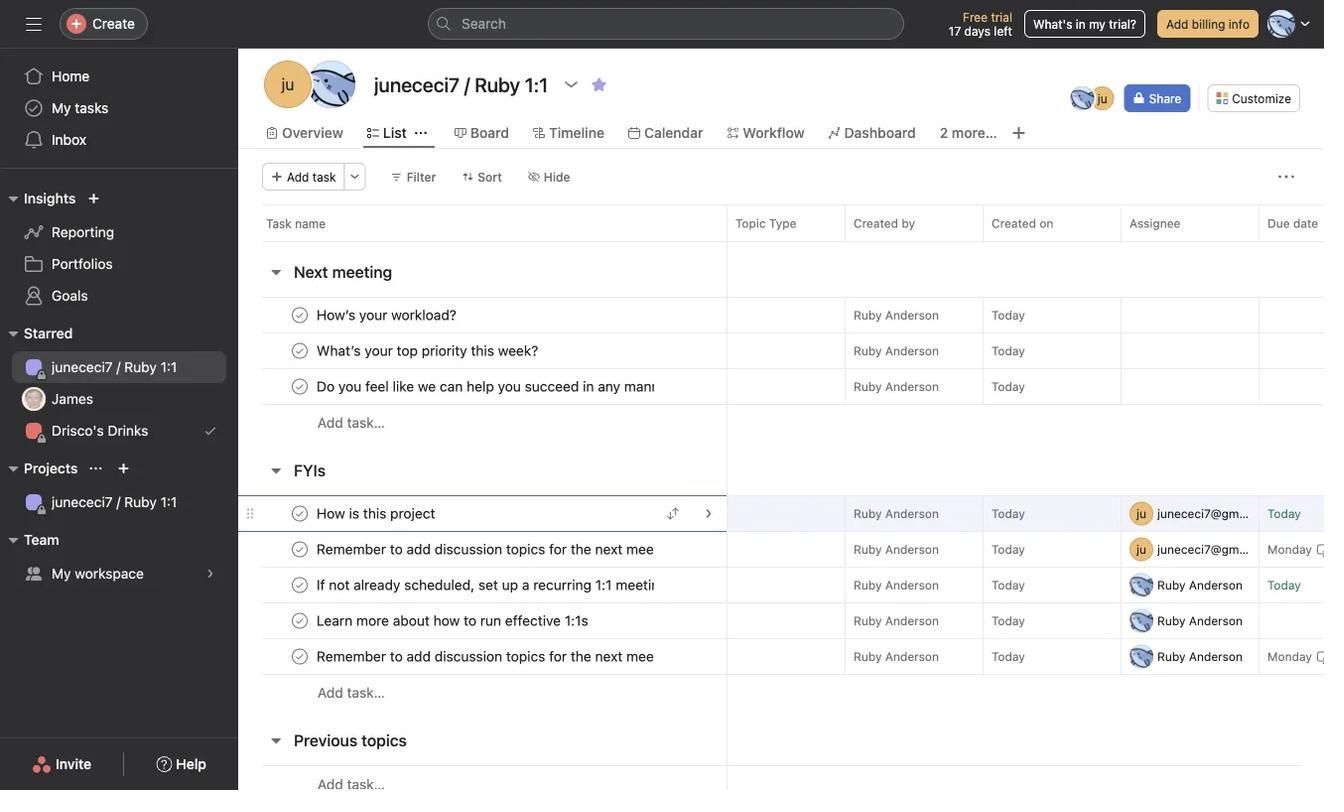 Task type: locate. For each thing, give the bounding box(es) containing it.
add task… button
[[318, 412, 385, 434], [318, 682, 385, 704]]

insights
[[24, 190, 76, 207]]

my workspace
[[52, 565, 144, 582]]

2 completed image from the top
[[288, 375, 312, 399]]

customize
[[1232, 91, 1292, 105]]

2 remember to add discussion topics for the next meeting text field from the top
[[313, 647, 655, 667]]

4 completed image from the top
[[288, 609, 312, 633]]

ju
[[282, 75, 294, 94], [1098, 91, 1108, 105], [1137, 507, 1147, 521], [1137, 543, 1147, 557]]

remember to add discussion topics for the next meeting cell
[[238, 531, 728, 568], [238, 638, 728, 675]]

sort
[[478, 170, 502, 184]]

1 vertical spatial add task… row
[[238, 674, 1324, 711]]

0 vertical spatial completed image
[[288, 339, 312, 363]]

1 completed checkbox from the top
[[288, 303, 312, 327]]

1 junececi7 / ruby 1:1 from the top
[[52, 359, 177, 375]]

5 completed checkbox from the top
[[288, 645, 312, 669]]

3 completed checkbox from the top
[[288, 502, 312, 526]]

0 vertical spatial junececi7
[[52, 359, 113, 375]]

invite
[[56, 756, 92, 772]]

2 vertical spatial collapse task list for this section image
[[268, 733, 284, 749]]

add task…
[[318, 415, 385, 431], [318, 685, 385, 701]]

add up the previous
[[318, 685, 343, 701]]

add inside header fyis 'tree grid'
[[318, 685, 343, 701]]

free
[[963, 10, 988, 24]]

— button
[[728, 496, 845, 532]]

/ for junececi7 / ruby 1:1 link in projects element
[[116, 494, 121, 510]]

learn more about how to run effective 1:1s cell
[[238, 603, 728, 639]]

monday left repeats icon
[[1268, 543, 1312, 557]]

0 vertical spatial 1:1
[[160, 359, 177, 375]]

2 junececi7@gmail.com from the top
[[1158, 543, 1279, 557]]

ja
[[27, 392, 40, 406]]

0 vertical spatial junececi7 / ruby 1:1 link
[[12, 351, 226, 383]]

1 collapse task list for this section image from the top
[[268, 264, 284, 280]]

task… up how is this project text box
[[347, 415, 385, 431]]

workflow link
[[727, 122, 805, 144]]

remember to add discussion topics for the next meeting text field up if not already scheduled, set up a recurring 1:1 meeting in your calendar text field
[[313, 540, 655, 559]]

/ inside projects element
[[116, 494, 121, 510]]

0 vertical spatial /
[[116, 359, 121, 375]]

more actions image right task
[[349, 171, 361, 183]]

team button
[[0, 528, 59, 552]]

new project or portfolio image
[[118, 463, 129, 475]]

completed image up fyis button
[[288, 375, 312, 399]]

assignee
[[1130, 216, 1181, 230]]

remember to add discussion topics for the next meeting cell up if not already scheduled, set up a recurring 1:1 meeting in your calendar text field
[[238, 531, 728, 568]]

2 add task… row from the top
[[238, 674, 1324, 711]]

1 add task… from the top
[[318, 415, 385, 431]]

collapse task list for this section image left next
[[268, 264, 284, 280]]

monday for ruby anderson
[[1268, 650, 1312, 664]]

dashboard
[[845, 125, 916, 141]]

2 add task… from the top
[[318, 685, 385, 701]]

completed checkbox for how's your workload? text field
[[288, 303, 312, 327]]

1 vertical spatial 1:1
[[160, 494, 177, 510]]

show options image
[[563, 76, 579, 92]]

1 vertical spatial monday
[[1268, 650, 1312, 664]]

What's your top priority this week? text field
[[313, 341, 544, 361]]

Completed checkbox
[[288, 303, 312, 327], [288, 573, 312, 597], [288, 609, 312, 633]]

row containing task name
[[238, 205, 1324, 241]]

more actions image up "due date"
[[1279, 169, 1295, 185]]

1 vertical spatial collapse task list for this section image
[[268, 463, 284, 479]]

left
[[994, 24, 1013, 38]]

completed checkbox for "learn more about how to run effective 1:1s" text box
[[288, 609, 312, 633]]

task… inside header fyis 'tree grid'
[[347, 685, 385, 701]]

inbox link
[[12, 124, 226, 156]]

1 add task… button from the top
[[318, 412, 385, 434]]

billing
[[1192, 17, 1226, 31]]

add left task
[[287, 170, 309, 184]]

0 vertical spatial remember to add discussion topics for the next meeting text field
[[313, 540, 655, 559]]

add task… inside header fyis 'tree grid'
[[318, 685, 385, 701]]

add inside header next meeting tree grid
[[318, 415, 343, 431]]

monday left repeats image
[[1268, 650, 1312, 664]]

1 vertical spatial junececi7 / ruby 1:1
[[52, 494, 177, 510]]

ruby inside projects element
[[124, 494, 157, 510]]

collapse task list for this section image left fyis button
[[268, 463, 284, 479]]

2 monday from the top
[[1268, 650, 1312, 664]]

junececi7 / ruby 1:1 for junececi7 / ruby 1:1 link in projects element
[[52, 494, 177, 510]]

1 vertical spatial add task… button
[[318, 682, 385, 704]]

1 vertical spatial completed checkbox
[[288, 573, 312, 597]]

1 vertical spatial remember to add discussion topics for the next meeting cell
[[238, 638, 728, 675]]

3 completed checkbox from the top
[[288, 609, 312, 633]]

add up fyis button
[[318, 415, 343, 431]]

add task… button inside header next meeting tree grid
[[318, 412, 385, 434]]

next meeting
[[294, 263, 392, 281]]

list
[[383, 125, 407, 141]]

1 my from the top
[[52, 100, 71, 116]]

projects button
[[0, 457, 78, 481]]

2 vertical spatial completed checkbox
[[288, 609, 312, 633]]

completed image inside learn more about how to run effective 1:1s cell
[[288, 609, 312, 633]]

remove from starred image
[[591, 76, 607, 92]]

completed checkbox for remember to add discussion topics for the next meeting text box related to ra
[[288, 645, 312, 669]]

add task… button up fyis button
[[318, 412, 385, 434]]

1:1 up drisco's drinks link on the left bottom
[[160, 359, 177, 375]]

portfolios
[[52, 256, 113, 272]]

created left by
[[854, 216, 899, 230]]

my
[[52, 100, 71, 116], [52, 565, 71, 582]]

more…
[[952, 125, 998, 141]]

remember to add discussion topics for the next meeting text field down learn more about how to run effective 1:1s cell
[[313, 647, 655, 667]]

add task… button up previous topics button
[[318, 682, 385, 704]]

0 vertical spatial add task… button
[[318, 412, 385, 434]]

completed checkbox inside the what's your top priority this week? cell
[[288, 339, 312, 363]]

starred button
[[0, 322, 73, 346]]

completed checkbox inside how is this project cell
[[288, 502, 312, 526]]

2 add task… button from the top
[[318, 682, 385, 704]]

2 junececi7 / ruby 1:1 from the top
[[52, 494, 177, 510]]

2 collapse task list for this section image from the top
[[268, 463, 284, 479]]

completed checkbox for do you feel like we can help you succeed in any manner right now? text field
[[288, 375, 312, 399]]

completed image inside how's your workload? cell
[[288, 303, 312, 327]]

1 completed checkbox from the top
[[288, 339, 312, 363]]

/ down the "new project or portfolio" image
[[116, 494, 121, 510]]

add inside button
[[1167, 17, 1189, 31]]

ruby
[[854, 308, 882, 322], [854, 344, 882, 358], [124, 359, 157, 375], [854, 380, 882, 394], [124, 494, 157, 510], [854, 507, 882, 521], [854, 543, 882, 557], [854, 578, 882, 592], [1158, 578, 1186, 592], [854, 614, 882, 628], [1158, 614, 1186, 628], [854, 650, 882, 664], [1158, 650, 1186, 664]]

2 junececi7 / ruby 1:1 link from the top
[[12, 487, 226, 518]]

add left billing
[[1167, 17, 1189, 31]]

global element
[[0, 49, 238, 168]]

completed image for how is this project text box
[[288, 502, 312, 526]]

remember to add discussion topics for the next meeting cell down "learn more about how to run effective 1:1s" text box
[[238, 638, 728, 675]]

junececi7 / ruby 1:1
[[52, 359, 177, 375], [52, 494, 177, 510]]

Do you feel like we can help you succeed in any manner right now? text field
[[313, 377, 655, 397]]

junececi7@gmail.com
[[1158, 507, 1279, 521], [1158, 543, 1279, 557]]

my inside the 'global' "element"
[[52, 100, 71, 116]]

/
[[116, 359, 121, 375], [116, 494, 121, 510]]

invite button
[[19, 747, 104, 782]]

add task… row
[[238, 404, 1324, 441], [238, 674, 1324, 711]]

1 / from the top
[[116, 359, 121, 375]]

0 vertical spatial add task…
[[318, 415, 385, 431]]

add task… for add task… button within the header fyis 'tree grid'
[[318, 685, 385, 701]]

reporting
[[52, 224, 114, 240]]

2 vertical spatial completed image
[[288, 573, 312, 597]]

junececi7 up 'james'
[[52, 359, 113, 375]]

2 more… button
[[940, 122, 998, 144]]

1 vertical spatial junececi7@gmail.com
[[1158, 543, 1279, 557]]

Completed checkbox
[[288, 339, 312, 363], [288, 375, 312, 399], [288, 502, 312, 526], [288, 538, 312, 561], [288, 645, 312, 669]]

workflow
[[743, 125, 805, 141]]

4 completed checkbox from the top
[[288, 538, 312, 561]]

how's your workload? cell
[[238, 297, 728, 334]]

share
[[1149, 91, 1182, 105]]

1 junececi7 from the top
[[52, 359, 113, 375]]

topics
[[362, 731, 407, 750]]

add task… inside header next meeting tree grid
[[318, 415, 385, 431]]

search list box
[[428, 8, 905, 40]]

None text field
[[369, 67, 553, 102]]

today
[[992, 308, 1025, 322], [992, 344, 1025, 358], [992, 380, 1025, 394], [992, 507, 1025, 521], [1268, 507, 1301, 521], [992, 543, 1025, 557], [992, 578, 1025, 592], [1268, 578, 1301, 592], [992, 614, 1025, 628], [992, 650, 1025, 664]]

junececi7 / ruby 1:1 inside projects element
[[52, 494, 177, 510]]

completed image
[[288, 303, 312, 327], [288, 502, 312, 526], [288, 538, 312, 561], [288, 609, 312, 633], [288, 645, 312, 669]]

row
[[238, 205, 1324, 241], [262, 240, 1324, 242], [238, 297, 1324, 334], [238, 333, 1324, 369], [238, 368, 1324, 405], [238, 495, 1324, 532], [238, 531, 1324, 568], [238, 567, 1324, 604], [238, 603, 1324, 639], [238, 638, 1324, 675], [238, 766, 1324, 790]]

1 completed image from the top
[[288, 339, 312, 363]]

hide sidebar image
[[26, 16, 42, 32]]

0 vertical spatial task…
[[347, 415, 385, 431]]

1 add task… row from the top
[[238, 404, 1324, 441]]

what's your top priority this week? cell
[[238, 333, 728, 369]]

1 completed image from the top
[[288, 303, 312, 327]]

add for add task… button inside header next meeting tree grid
[[318, 415, 343, 431]]

ra for if not already scheduled, set up a recurring 1:1 meeting in your calendar cell
[[1134, 578, 1150, 592]]

inbox
[[52, 132, 86, 148]]

1 vertical spatial /
[[116, 494, 121, 510]]

meeting
[[332, 263, 392, 281]]

junececi7 / ruby 1:1 down the "new project or portfolio" image
[[52, 494, 177, 510]]

0 vertical spatial my
[[52, 100, 71, 116]]

1 vertical spatial completed image
[[288, 375, 312, 399]]

junececi7 inside starred element
[[52, 359, 113, 375]]

add task… up previous topics button
[[318, 685, 385, 701]]

insights element
[[0, 181, 238, 316]]

1 vertical spatial remember to add discussion topics for the next meeting text field
[[313, 647, 655, 667]]

ra for learn more about how to run effective 1:1s cell
[[1134, 614, 1150, 628]]

1 vertical spatial my
[[52, 565, 71, 582]]

add task… button for second add task… row from the top
[[318, 682, 385, 704]]

home link
[[12, 61, 226, 92]]

1 vertical spatial task…
[[347, 685, 385, 701]]

dashboard link
[[829, 122, 916, 144]]

completed checkbox inside learn more about how to run effective 1:1s cell
[[288, 609, 312, 633]]

created for created on
[[992, 216, 1037, 230]]

collapse task list for this section image left the previous
[[268, 733, 284, 749]]

more actions image
[[1279, 169, 1295, 185], [349, 171, 361, 183]]

task… up previous topics
[[347, 685, 385, 701]]

add task
[[287, 170, 336, 184]]

completed checkbox inside if not already scheduled, set up a recurring 1:1 meeting in your calendar cell
[[288, 573, 312, 597]]

0 vertical spatial remember to add discussion topics for the next meeting cell
[[238, 531, 728, 568]]

0 vertical spatial junececi7@gmail.com
[[1158, 507, 1279, 521]]

/ up drisco's drinks link on the left bottom
[[116, 359, 121, 375]]

0 vertical spatial collapse task list for this section image
[[268, 264, 284, 280]]

my left tasks
[[52, 100, 71, 116]]

my for my workspace
[[52, 565, 71, 582]]

ruby inside starred element
[[124, 359, 157, 375]]

add task… button inside header fyis 'tree grid'
[[318, 682, 385, 704]]

search button
[[428, 8, 905, 40]]

junececi7 down show options, current sort, top icon
[[52, 494, 113, 510]]

1 vertical spatial junececi7 / ruby 1:1 link
[[12, 487, 226, 518]]

monday for junececi7@gmail.com
[[1268, 543, 1312, 557]]

2 created from the left
[[992, 216, 1037, 230]]

2 / from the top
[[116, 494, 121, 510]]

1 monday from the top
[[1268, 543, 1312, 557]]

5 completed image from the top
[[288, 645, 312, 669]]

2 more…
[[940, 125, 998, 141]]

collapse task list for this section image
[[268, 264, 284, 280], [268, 463, 284, 479], [268, 733, 284, 749]]

1 1:1 from the top
[[160, 359, 177, 375]]

junececi7 / ruby 1:1 link up 'james'
[[12, 351, 226, 383]]

Remember to add discussion topics for the next meeting text field
[[313, 540, 655, 559], [313, 647, 655, 667]]

2 my from the top
[[52, 565, 71, 582]]

junececi7 / ruby 1:1 inside starred element
[[52, 359, 177, 375]]

created left on
[[992, 216, 1037, 230]]

header next meeting tree grid
[[238, 297, 1324, 441]]

anderson
[[886, 308, 939, 322], [886, 344, 939, 358], [886, 380, 939, 394], [886, 507, 939, 521], [886, 543, 939, 557], [886, 578, 939, 592], [1189, 578, 1243, 592], [886, 614, 939, 628], [1189, 614, 1243, 628], [886, 650, 939, 664], [1189, 650, 1243, 664]]

2 remember to add discussion topics for the next meeting cell from the top
[[238, 638, 728, 675]]

info
[[1229, 17, 1250, 31]]

my down team on the bottom of page
[[52, 565, 71, 582]]

move tasks between sections image
[[667, 508, 679, 520]]

sort button
[[453, 163, 511, 191]]

1:1 inside projects element
[[160, 494, 177, 510]]

junececi7 / ruby 1:1 link down the "new project or portfolio" image
[[12, 487, 226, 518]]

add for add task… button within the header fyis 'tree grid'
[[318, 685, 343, 701]]

completed image inside the do you feel like we can help you succeed in any manner right now? 'cell'
[[288, 375, 312, 399]]

1 junececi7 / ruby 1:1 link from the top
[[12, 351, 226, 383]]

completed checkbox inside the do you feel like we can help you succeed in any manner right now? 'cell'
[[288, 375, 312, 399]]

junececi7
[[52, 359, 113, 375], [52, 494, 113, 510]]

completed checkbox inside how's your workload? cell
[[288, 303, 312, 327]]

2
[[940, 125, 948, 141]]

task… inside header next meeting tree grid
[[347, 415, 385, 431]]

1 task… from the top
[[347, 415, 385, 431]]

trial
[[991, 10, 1013, 24]]

task…
[[347, 415, 385, 431], [347, 685, 385, 701]]

created
[[854, 216, 899, 230], [992, 216, 1037, 230]]

monday
[[1268, 543, 1312, 557], [1268, 650, 1312, 664]]

1:1 up teams element
[[160, 494, 177, 510]]

1 vertical spatial junececi7
[[52, 494, 113, 510]]

0 vertical spatial junececi7 / ruby 1:1
[[52, 359, 177, 375]]

0 vertical spatial monday
[[1268, 543, 1312, 557]]

remember to add discussion topics for the next meeting text field for ra
[[313, 647, 655, 667]]

2 completed checkbox from the top
[[288, 573, 312, 597]]

0 vertical spatial add task… row
[[238, 404, 1324, 441]]

today for ju's remember to add discussion topics for the next meeting text box
[[992, 543, 1025, 557]]

board
[[470, 125, 509, 141]]

2 completed image from the top
[[288, 502, 312, 526]]

completed image down next
[[288, 339, 312, 363]]

/ inside starred element
[[116, 359, 121, 375]]

0 horizontal spatial more actions image
[[349, 171, 361, 183]]

my inside teams element
[[52, 565, 71, 582]]

1 remember to add discussion topics for the next meeting text field from the top
[[313, 540, 655, 559]]

—
[[740, 508, 748, 519]]

1 vertical spatial add task…
[[318, 685, 385, 701]]

tab actions image
[[415, 127, 427, 139]]

2 task… from the top
[[347, 685, 385, 701]]

completed checkbox for ju's remember to add discussion topics for the next meeting text box
[[288, 538, 312, 561]]

2 completed checkbox from the top
[[288, 375, 312, 399]]

add task… up fyis button
[[318, 415, 385, 431]]

completed image inside how is this project cell
[[288, 502, 312, 526]]

junececi7 / ruby 1:1 up 'james'
[[52, 359, 177, 375]]

completed checkbox for what's your top priority this week? text box
[[288, 339, 312, 363]]

1 created from the left
[[854, 216, 899, 230]]

task
[[266, 216, 292, 230]]

0 vertical spatial completed checkbox
[[288, 303, 312, 327]]

3 completed image from the top
[[288, 573, 312, 597]]

my tasks link
[[12, 92, 226, 124]]

my tasks
[[52, 100, 109, 116]]

completed image inside if not already scheduled, set up a recurring 1:1 meeting in your calendar cell
[[288, 573, 312, 597]]

by
[[902, 216, 915, 230]]

2 junececi7 from the top
[[52, 494, 113, 510]]

1 horizontal spatial created
[[992, 216, 1037, 230]]

completed image right "see details, my workspace" 'image'
[[288, 573, 312, 597]]

0 horizontal spatial created
[[854, 216, 899, 230]]

2 1:1 from the top
[[160, 494, 177, 510]]

create button
[[60, 8, 148, 40]]

completed image
[[288, 339, 312, 363], [288, 375, 312, 399], [288, 573, 312, 597]]

1 remember to add discussion topics for the next meeting cell from the top
[[238, 531, 728, 568]]



Task type: describe. For each thing, give the bounding box(es) containing it.
junececi7 / ruby 1:1 for 1st junececi7 / ruby 1:1 link
[[52, 359, 177, 375]]

completed image for fyis
[[288, 573, 312, 597]]

How's your workload? text field
[[313, 305, 463, 325]]

How is this project text field
[[313, 504, 441, 524]]

projects
[[24, 460, 78, 477]]

today for remember to add discussion topics for the next meeting text box related to ra
[[992, 650, 1025, 664]]

completed image for how's your workload? text field
[[288, 303, 312, 327]]

today for what's your top priority this week? text box
[[992, 344, 1025, 358]]

reporting link
[[12, 216, 226, 248]]

help button
[[143, 747, 219, 782]]

portfolios link
[[12, 248, 226, 280]]

days
[[965, 24, 991, 38]]

remember to add discussion topics for the next meeting text field for ju
[[313, 540, 655, 559]]

add tab image
[[1011, 125, 1027, 141]]

if not already scheduled, set up a recurring 1:1 meeting in your calendar cell
[[238, 567, 728, 604]]

completed image inside the what's your top priority this week? cell
[[288, 339, 312, 363]]

junececi7 / ruby 1:1 link inside projects element
[[12, 487, 226, 518]]

add inside 'button'
[[287, 170, 309, 184]]

on
[[1040, 216, 1054, 230]]

completed image for next meeting
[[288, 375, 312, 399]]

workspace
[[75, 565, 144, 582]]

how is this project cell
[[238, 495, 728, 532]]

created for created by
[[854, 216, 899, 230]]

calendar link
[[628, 122, 703, 144]]

next
[[294, 263, 328, 281]]

remember to add discussion topics for the next meeting cell for ra
[[238, 638, 728, 675]]

3 collapse task list for this section image from the top
[[268, 733, 284, 749]]

fyis button
[[294, 453, 326, 488]]

add billing info button
[[1158, 10, 1259, 38]]

in
[[1076, 17, 1086, 31]]

ra for remember to add discussion topics for the next meeting cell corresponding to ra
[[1134, 650, 1150, 664]]

create
[[92, 15, 135, 32]]

collapse task list for this section image for next meeting
[[268, 264, 284, 280]]

add task… for add task… button inside header next meeting tree grid
[[318, 415, 385, 431]]

board link
[[455, 122, 509, 144]]

free trial 17 days left
[[949, 10, 1013, 38]]

new image
[[88, 193, 100, 205]]

overview
[[282, 125, 343, 141]]

1 junececi7@gmail.com from the top
[[1158, 507, 1279, 521]]

starred
[[24, 325, 73, 342]]

topic type
[[736, 216, 797, 230]]

goals link
[[12, 280, 226, 312]]

today for "learn more about how to run effective 1:1s" text box
[[992, 614, 1025, 628]]

add for add billing info button
[[1167, 17, 1189, 31]]

drisco's
[[52, 422, 104, 439]]

completed image for "learn more about how to run effective 1:1s" text box
[[288, 609, 312, 633]]

drinks
[[108, 422, 148, 439]]

drisco's drinks link
[[12, 415, 226, 447]]

Learn more about how to run effective 1:1s text field
[[313, 611, 594, 631]]

previous topics button
[[294, 723, 407, 759]]

If not already scheduled, set up a recurring 1:1 meeting in your calendar text field
[[313, 575, 655, 595]]

17
[[949, 24, 961, 38]]

overview link
[[266, 122, 343, 144]]

insights button
[[0, 187, 76, 210]]

fyis
[[294, 461, 326, 480]]

previous
[[294, 731, 358, 750]]

completed checkbox for if not already scheduled, set up a recurring 1:1 meeting in your calendar text field
[[288, 573, 312, 597]]

completed checkbox for how is this project text box
[[288, 502, 312, 526]]

task name
[[266, 216, 326, 230]]

what's
[[1034, 17, 1073, 31]]

my workspace link
[[12, 558, 226, 590]]

my for my tasks
[[52, 100, 71, 116]]

details image
[[703, 508, 715, 520]]

my
[[1089, 17, 1106, 31]]

due
[[1268, 216, 1290, 230]]

today for do you feel like we can help you succeed in any manner right now? text field
[[992, 380, 1025, 394]]

team
[[24, 532, 59, 548]]

1:1 inside starred element
[[160, 359, 177, 375]]

created by
[[854, 216, 915, 230]]

see details, my workspace image
[[205, 568, 216, 580]]

drisco's drinks
[[52, 422, 148, 439]]

today for how's your workload? text field
[[992, 308, 1025, 322]]

projects element
[[0, 451, 238, 522]]

add billing info
[[1167, 17, 1250, 31]]

created on
[[992, 216, 1054, 230]]

name
[[295, 216, 326, 230]]

collapse task list for this section image for fyis
[[268, 463, 284, 479]]

repeats image
[[1316, 649, 1324, 665]]

1 horizontal spatial more actions image
[[1279, 169, 1295, 185]]

date
[[1294, 216, 1319, 230]]

list link
[[367, 122, 407, 144]]

add task button
[[262, 163, 345, 191]]

junececi7 inside projects element
[[52, 494, 113, 510]]

do you feel like we can help you succeed in any manner right now? cell
[[238, 368, 728, 405]]

remember to add discussion topics for the next meeting cell for ju
[[238, 531, 728, 568]]

customize button
[[1208, 84, 1301, 112]]

today for if not already scheduled, set up a recurring 1:1 meeting in your calendar text field
[[992, 578, 1025, 592]]

due date
[[1268, 216, 1319, 230]]

hide button
[[519, 163, 579, 191]]

james
[[52, 391, 93, 407]]

what's in my trial?
[[1034, 17, 1137, 31]]

repeats image
[[1316, 542, 1324, 557]]

topic
[[736, 216, 766, 230]]

previous topics
[[294, 731, 407, 750]]

show options, current sort, top image
[[90, 463, 102, 475]]

3 completed image from the top
[[288, 538, 312, 561]]

tasks
[[75, 100, 109, 116]]

trial?
[[1109, 17, 1137, 31]]

search
[[462, 15, 506, 32]]

filter button
[[382, 163, 445, 191]]

/ for 1st junececi7 / ruby 1:1 link
[[116, 359, 121, 375]]

calendar
[[644, 125, 703, 141]]

task
[[313, 170, 336, 184]]

task… for add task… button inside header next meeting tree grid
[[347, 415, 385, 431]]

teams element
[[0, 522, 238, 594]]

header fyis tree grid
[[238, 495, 1324, 711]]

type
[[769, 216, 797, 230]]

task… for add task… button within the header fyis 'tree grid'
[[347, 685, 385, 701]]

timeline link
[[533, 122, 605, 144]]

what's in my trial? button
[[1025, 10, 1146, 38]]

add task… button for 1st add task… row
[[318, 412, 385, 434]]

hide
[[544, 170, 570, 184]]

help
[[176, 756, 206, 772]]

share button
[[1125, 84, 1191, 112]]

timeline
[[549, 125, 605, 141]]

filter
[[407, 170, 436, 184]]

goals
[[52, 287, 88, 304]]

starred element
[[0, 316, 238, 451]]



Task type: vqa. For each thing, say whether or not it's contained in the screenshot.
topmost Add task…
yes



